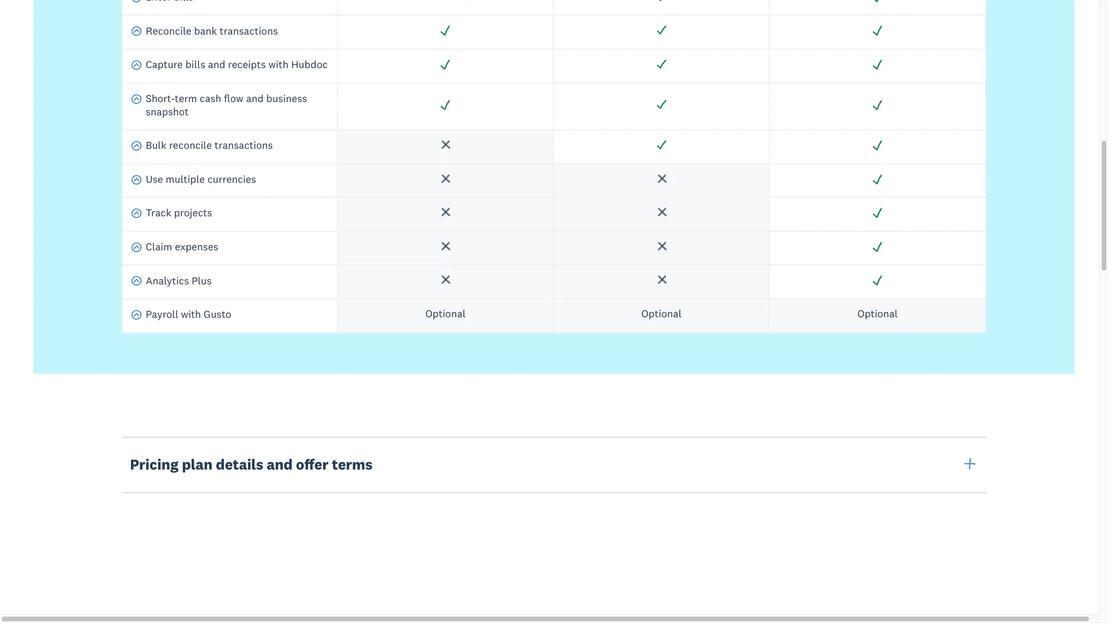 Task type: vqa. For each thing, say whether or not it's contained in the screenshot.
Gusto
yes



Task type: describe. For each thing, give the bounding box(es) containing it.
analytics plus
[[146, 274, 212, 287]]

bank
[[194, 24, 217, 37]]

bulk reconcile transactions button
[[131, 139, 273, 155]]

pricing plan details and offer terms
[[130, 455, 373, 474]]

analytics plus button
[[131, 274, 212, 290]]

xero and gusto brands image
[[122, 607, 543, 624]]

business
[[266, 92, 307, 105]]

pricing plan details and offer terms button
[[122, 437, 987, 493]]

claim
[[146, 240, 172, 253]]

and inside short-term cash flow and business snapshot
[[246, 92, 264, 105]]

transactions for bulk reconcile transactions
[[215, 139, 273, 152]]

multiple
[[166, 173, 205, 186]]

pricing
[[130, 455, 179, 474]]

currencies
[[208, 173, 256, 186]]

expenses
[[175, 240, 219, 253]]

use multiple currencies button
[[131, 172, 256, 189]]

analytics
[[146, 274, 189, 287]]

excluded image for use multiple currencies
[[656, 173, 668, 185]]

payroll with gusto
[[146, 308, 231, 321]]

transactions for reconcile bank transactions
[[220, 24, 278, 37]]

payroll
[[146, 308, 178, 321]]

short-term cash flow and business snapshot
[[146, 92, 307, 118]]

bulk
[[146, 139, 166, 152]]

claim expenses button
[[131, 240, 219, 257]]

claim expenses
[[146, 240, 219, 253]]

excluded image for track projects
[[440, 207, 452, 219]]

snapshot
[[146, 105, 189, 118]]

with inside button
[[269, 58, 289, 71]]

capture bills and receipts with hubdoc button
[[131, 58, 328, 74]]

short-term cash flow and business snapshot button
[[131, 92, 329, 121]]

track
[[146, 206, 171, 220]]



Task type: locate. For each thing, give the bounding box(es) containing it.
with left gusto
[[181, 308, 201, 321]]

2 excluded image from the top
[[440, 207, 452, 219]]

flow
[[224, 92, 244, 105]]

and
[[208, 58, 225, 71], [246, 92, 264, 105], [267, 455, 293, 474]]

gusto
[[204, 308, 231, 321]]

1 optional from the left
[[425, 307, 466, 320]]

1 vertical spatial transactions
[[215, 139, 273, 152]]

0 vertical spatial with
[[269, 58, 289, 71]]

2 horizontal spatial and
[[267, 455, 293, 474]]

3 optional from the left
[[858, 307, 898, 320]]

offer
[[296, 455, 329, 474]]

bills
[[186, 58, 205, 71]]

included image
[[872, 0, 884, 3], [440, 24, 452, 37], [872, 24, 884, 37], [440, 58, 452, 70], [656, 58, 668, 70], [872, 58, 884, 70], [440, 99, 452, 111], [656, 99, 668, 111], [872, 99, 884, 111], [656, 139, 668, 151], [872, 173, 884, 185], [872, 207, 884, 219], [872, 241, 884, 253]]

with left hubdoc
[[269, 58, 289, 71]]

1 vertical spatial with
[[181, 308, 201, 321]]

2 optional from the left
[[642, 307, 682, 320]]

reconcile
[[146, 24, 192, 37]]

excluded image for analytics plus
[[656, 274, 668, 287]]

2 vertical spatial and
[[267, 455, 293, 474]]

and right the bills on the left
[[208, 58, 225, 71]]

and right the "flow"
[[246, 92, 264, 105]]

track projects
[[146, 206, 212, 220]]

1 vertical spatial and
[[246, 92, 264, 105]]

1 excluded image from the top
[[440, 173, 452, 185]]

0 vertical spatial and
[[208, 58, 225, 71]]

excluded image for claim expenses
[[656, 241, 668, 253]]

0 vertical spatial transactions
[[220, 24, 278, 37]]

3 excluded image from the top
[[440, 241, 452, 253]]

1 horizontal spatial and
[[246, 92, 264, 105]]

excluded image for claim expenses
[[440, 241, 452, 253]]

short-
[[146, 92, 175, 105]]

capture
[[146, 58, 183, 71]]

0 horizontal spatial optional
[[425, 307, 466, 320]]

reconcile bank transactions
[[146, 24, 278, 37]]

with inside 'button'
[[181, 308, 201, 321]]

reconcile
[[169, 139, 212, 152]]

0 vertical spatial excluded image
[[440, 173, 452, 185]]

transactions up the receipts
[[220, 24, 278, 37]]

transactions
[[220, 24, 278, 37], [215, 139, 273, 152]]

projects
[[174, 206, 212, 220]]

reconcile bank transactions button
[[131, 24, 278, 40]]

excluded image
[[440, 173, 452, 185], [440, 207, 452, 219], [440, 241, 452, 253]]

1 horizontal spatial with
[[269, 58, 289, 71]]

transactions inside button
[[215, 139, 273, 152]]

transactions up currencies
[[215, 139, 273, 152]]

payroll with gusto button
[[131, 308, 231, 324]]

and left offer
[[267, 455, 293, 474]]

excluded image for track projects
[[656, 207, 668, 219]]

details
[[216, 455, 263, 474]]

receipts
[[228, 58, 266, 71]]

1 horizontal spatial optional
[[642, 307, 682, 320]]

use
[[146, 173, 163, 186]]

capture bills and receipts with hubdoc
[[146, 58, 328, 71]]

2 vertical spatial excluded image
[[440, 241, 452, 253]]

term
[[175, 92, 197, 105]]

transactions inside button
[[220, 24, 278, 37]]

bulk reconcile transactions
[[146, 139, 273, 152]]

terms
[[332, 455, 373, 474]]

track projects button
[[131, 206, 212, 223]]

and inside dropdown button
[[267, 455, 293, 474]]

use multiple currencies
[[146, 173, 256, 186]]

hubdoc
[[291, 58, 328, 71]]

cash
[[200, 92, 221, 105]]

excluded image
[[440, 139, 452, 151], [656, 173, 668, 185], [656, 207, 668, 219], [656, 241, 668, 253], [440, 274, 452, 287], [656, 274, 668, 287]]

included image
[[656, 0, 668, 3], [656, 24, 668, 37], [872, 139, 884, 151], [872, 274, 884, 287]]

0 horizontal spatial with
[[181, 308, 201, 321]]

with
[[269, 58, 289, 71], [181, 308, 201, 321]]

excluded image for use multiple currencies
[[440, 173, 452, 185]]

1 vertical spatial excluded image
[[440, 207, 452, 219]]

plus
[[192, 274, 212, 287]]

optional
[[425, 307, 466, 320], [642, 307, 682, 320], [858, 307, 898, 320]]

2 horizontal spatial optional
[[858, 307, 898, 320]]

0 horizontal spatial and
[[208, 58, 225, 71]]

plan
[[182, 455, 213, 474]]



